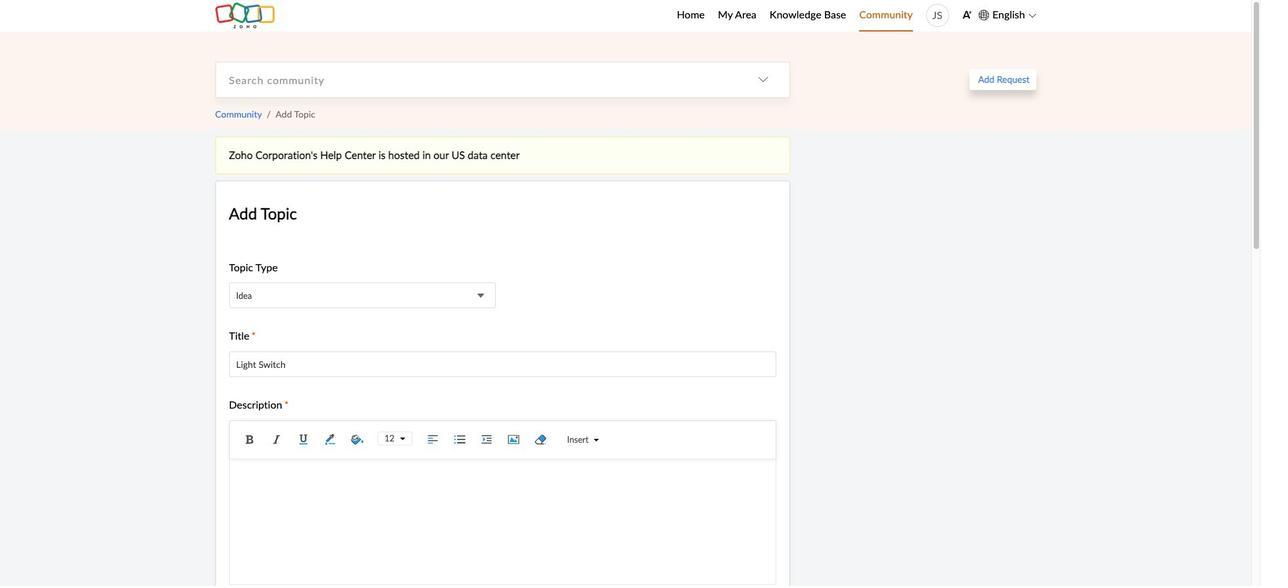 Task type: locate. For each thing, give the bounding box(es) containing it.
choose category image
[[758, 74, 768, 85]]

insert image image
[[504, 429, 523, 449]]

underline (ctrl+u) image
[[293, 429, 313, 449]]

align image
[[423, 429, 443, 449]]

indent image
[[477, 429, 496, 449]]

background color image
[[347, 429, 367, 449]]

lists image
[[450, 429, 469, 449]]

font size image
[[395, 436, 405, 441]]

choose category element
[[737, 62, 789, 97]]

user preference image
[[962, 10, 972, 20]]

clear formatting image
[[531, 429, 550, 449]]

topic type element
[[229, 283, 496, 309]]

user preference element
[[962, 6, 972, 26]]

bold (ctrl+b) image
[[239, 429, 259, 449]]

font color image
[[320, 429, 340, 449]]



Task type: describe. For each thing, give the bounding box(es) containing it.
Search community  field
[[216, 62, 737, 97]]

italic (ctrl+i) image
[[266, 429, 286, 449]]

Topic Title... field
[[229, 351, 776, 377]]

insert options image
[[589, 437, 599, 443]]

choose languages element
[[979, 7, 1036, 23]]



Task type: vqa. For each thing, say whether or not it's contained in the screenshot.
a gif showing how to edit the email address that is registered incorrectly. image
no



